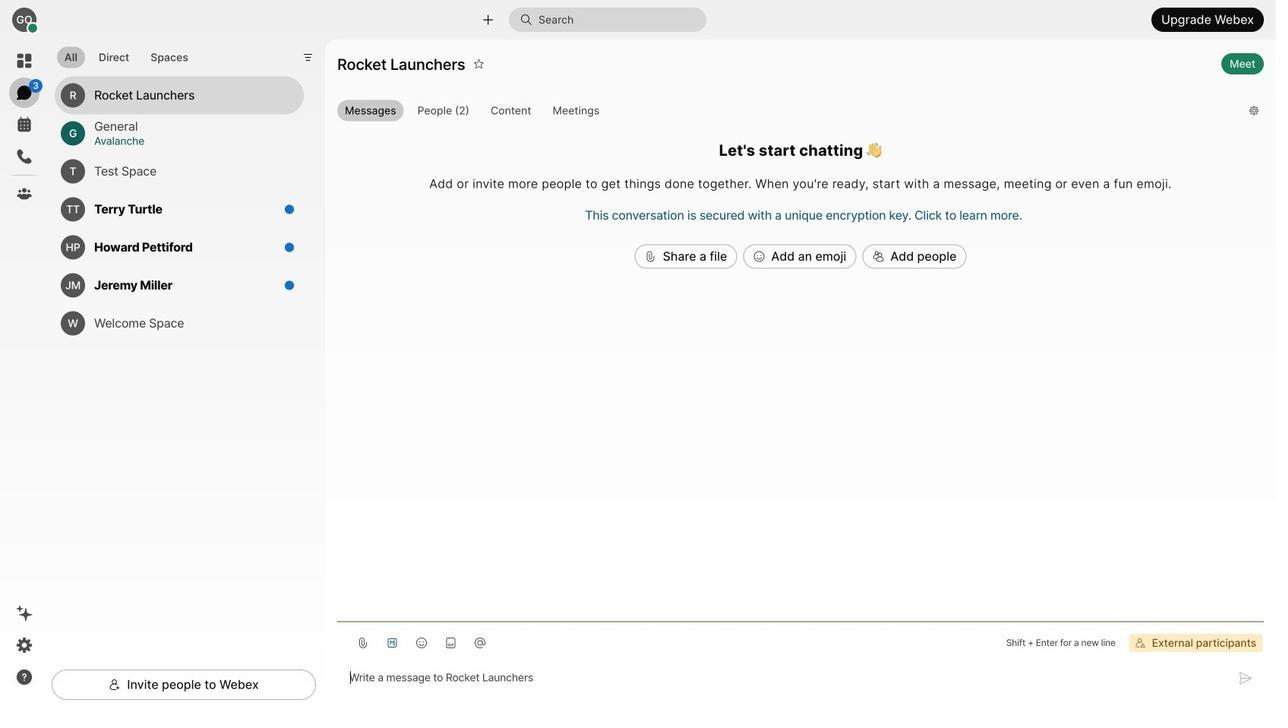 Task type: locate. For each thing, give the bounding box(es) containing it.
new messages image for terry turtle, new messages 'list item'
[[284, 204, 295, 215]]

navigation
[[0, 40, 49, 706]]

new messages image inside list item
[[284, 242, 295, 253]]

test space list item
[[55, 152, 304, 190]]

filter by image
[[302, 51, 314, 63]]

new messages image
[[284, 242, 295, 253], [284, 280, 295, 291], [284, 280, 295, 291]]

wrapper image
[[521, 14, 539, 26], [28, 23, 38, 34], [15, 84, 33, 102], [873, 250, 885, 263], [1136, 637, 1147, 648], [109, 679, 121, 691]]

calls image
[[15, 147, 33, 166]]

rocket launchers list item
[[55, 76, 304, 114]]

emoji image
[[416, 637, 428, 649]]

1 horizontal spatial wrapper image
[[753, 250, 766, 263]]

new messages image
[[284, 204, 295, 215], [284, 204, 295, 215], [284, 242, 295, 253]]

message composer toolbar element
[[337, 622, 1265, 657]]

terry turtle, new messages list item
[[55, 190, 304, 228]]

tab list
[[53, 37, 200, 72]]

add to favorites image
[[474, 52, 484, 76]]

howard pettiford, new messages list item
[[55, 228, 304, 266]]

dashboard image
[[15, 52, 33, 70]]

wrapper image
[[645, 250, 657, 263], [753, 250, 766, 263]]

group
[[337, 100, 1238, 125]]

welcome space list item
[[55, 304, 304, 342]]

0 horizontal spatial wrapper image
[[645, 250, 657, 263]]

connect people image
[[481, 12, 496, 27]]



Task type: vqa. For each thing, say whether or not it's contained in the screenshot.
Accessibility tab
no



Task type: describe. For each thing, give the bounding box(es) containing it.
new messages image for howard pettiford, new messages list item
[[284, 242, 295, 253]]

jeremy miller, new messages list item
[[55, 266, 304, 304]]

settings image
[[15, 636, 33, 654]]

2 wrapper image from the left
[[753, 250, 766, 263]]

help image
[[15, 668, 33, 686]]

meetings image
[[15, 116, 33, 134]]

general list item
[[55, 114, 304, 152]]

1 wrapper image from the left
[[645, 250, 657, 263]]

new messages image for the jeremy miller, new messages list item
[[284, 280, 295, 291]]

new messages image for howard pettiford, new messages list item
[[284, 242, 295, 253]]

avalanche element
[[94, 133, 286, 149]]

what's new image
[[15, 604, 33, 622]]

webex tab list
[[9, 46, 43, 209]]

mention image
[[474, 637, 486, 649]]

view space settings image
[[1249, 98, 1260, 123]]

markdown image
[[387, 637, 399, 649]]

file attachment image
[[357, 637, 369, 649]]

teams, has no new notifications image
[[15, 185, 33, 203]]

gifs image
[[445, 637, 457, 649]]



